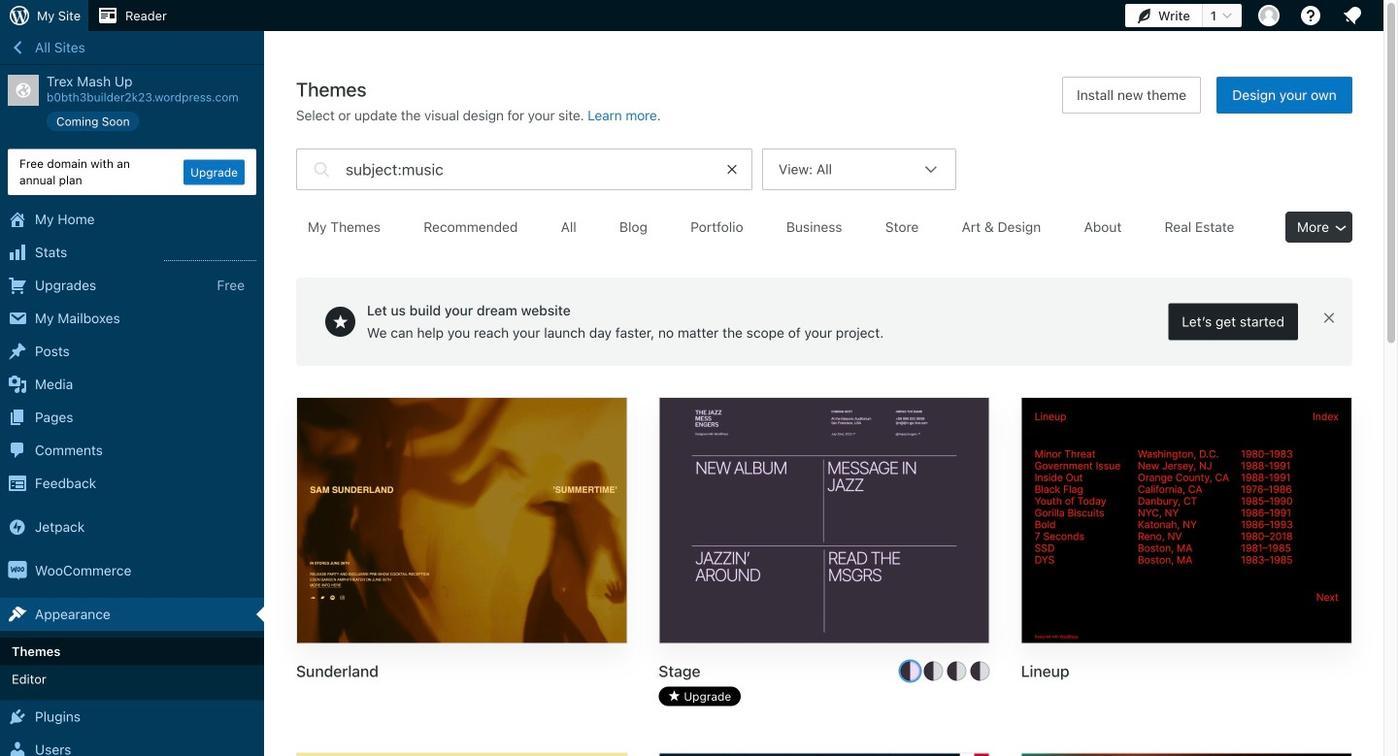 Task type: vqa. For each thing, say whether or not it's contained in the screenshot.
Open Search image
yes



Task type: locate. For each thing, give the bounding box(es) containing it.
0 vertical spatial img image
[[8, 518, 27, 537]]

None search field
[[296, 144, 753, 195]]

dismiss image
[[1322, 310, 1338, 326]]

1 vertical spatial img image
[[8, 562, 27, 581]]

manage your notifications image
[[1342, 4, 1365, 27]]

use the epentatonic block theme to quickly build an attractive woocommerce website for your music business. image
[[1023, 754, 1352, 757]]

sunderland is a simple theme that supports full-site editing. it comes with a set of minimal templates and design settings that can be manipulated through global styles. use it to build something beautiful. image
[[297, 398, 627, 646]]

img image
[[8, 518, 27, 537], [8, 562, 27, 581]]

clear search image
[[725, 162, 740, 177]]

sell merchandise and art and impress your fans when you customize your site with the bass for woocommerce theme. image
[[660, 754, 990, 757]]

highest hourly views 0 image
[[164, 249, 256, 261]]

my profile image
[[1259, 5, 1280, 26]]

2 img image from the top
[[8, 562, 27, 581]]

help image
[[1300, 4, 1323, 27]]

disco is a funky, vibrant, opinionated theme with a monospaced font. both its styles and spacing form an edgy aesthetic perfect for those looking to build a quirky website. image
[[297, 754, 627, 757]]



Task type: describe. For each thing, give the bounding box(es) containing it.
Search search field
[[346, 150, 713, 189]]

lineup is a fanzine inspired theme lists entries with a bold typography and colour. image
[[1023, 398, 1352, 646]]

1 img image from the top
[[8, 518, 27, 537]]

stage is the perfect theme for our users engaged in artistic activities. its concise and straightforward introduction enables users to select topics for their blog posts or content pages promptly. image
[[660, 398, 990, 646]]

open search image
[[309, 144, 334, 195]]



